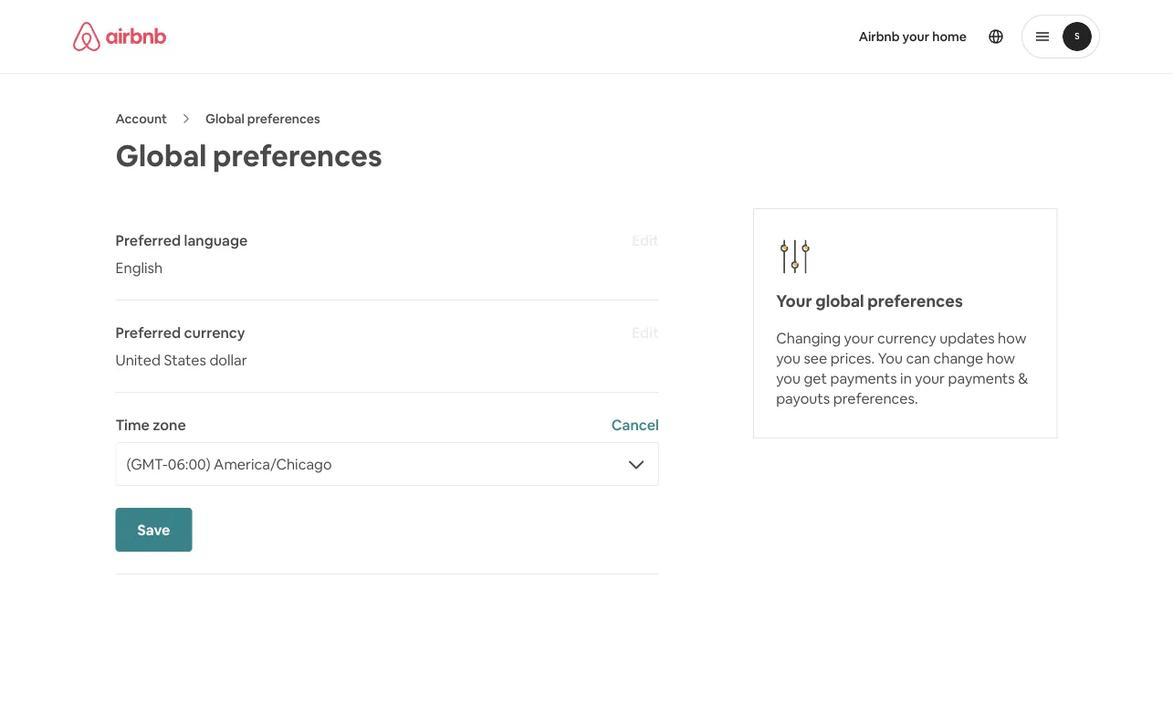 Task type: locate. For each thing, give the bounding box(es) containing it.
preferred
[[116, 231, 181, 249], [116, 323, 181, 342]]

zone
[[153, 415, 186, 434]]

0 vertical spatial how
[[999, 328, 1027, 347]]

your for home
[[903, 28, 930, 45]]

preferred up united at left
[[116, 323, 181, 342]]

your down can
[[916, 369, 946, 387]]

get
[[804, 369, 828, 387]]

preferred inside preferred currency united states dollar
[[116, 323, 181, 342]]

0 horizontal spatial currency
[[184, 323, 245, 342]]

edit
[[632, 231, 659, 249], [632, 323, 659, 342]]

how
[[999, 328, 1027, 347], [987, 349, 1016, 367]]

0 horizontal spatial payments
[[831, 369, 898, 387]]

1 horizontal spatial payments
[[949, 369, 1016, 387]]

1 vertical spatial edit button
[[632, 323, 659, 343]]

0 vertical spatial preferred
[[116, 231, 181, 249]]

payments
[[831, 369, 898, 387], [949, 369, 1016, 387]]

2 preferred from the top
[[116, 323, 181, 342]]

1 vertical spatial your
[[845, 328, 875, 347]]

airbnb your home link
[[848, 17, 978, 56]]

save button
[[116, 508, 192, 552]]

payments down change
[[949, 369, 1016, 387]]

how up &
[[999, 328, 1027, 347]]

time zone
[[116, 415, 186, 434]]

currency up dollar
[[184, 323, 245, 342]]

0 vertical spatial you
[[777, 349, 801, 367]]

1 payments from the left
[[831, 369, 898, 387]]

payouts
[[777, 389, 831, 407]]

1 vertical spatial you
[[777, 369, 801, 387]]

currency inside preferred currency united states dollar
[[184, 323, 245, 342]]

change
[[934, 349, 984, 367]]

edit for preferred currency united states dollar
[[632, 323, 659, 342]]

you left "see"
[[777, 349, 801, 367]]

0 vertical spatial edit
[[632, 231, 659, 249]]

you up payouts
[[777, 369, 801, 387]]

in
[[901, 369, 913, 387]]

1 horizontal spatial currency
[[878, 328, 937, 347]]

your for currency
[[845, 328, 875, 347]]

0 vertical spatial your
[[903, 28, 930, 45]]

currency
[[184, 323, 245, 342], [878, 328, 937, 347]]

1 edit from the top
[[632, 231, 659, 249]]

preferred inside preferred language english
[[116, 231, 181, 249]]

currency up can
[[878, 328, 937, 347]]

your up prices.
[[845, 328, 875, 347]]

preferences
[[247, 111, 320, 127], [213, 136, 383, 175], [868, 291, 964, 312]]

global preferences
[[206, 111, 320, 127], [116, 136, 383, 175]]

account link
[[116, 111, 167, 127]]

1 edit button from the top
[[632, 230, 659, 250]]

1 preferred from the top
[[116, 231, 181, 249]]

how down 'updates'
[[987, 349, 1016, 367]]

2 edit from the top
[[632, 323, 659, 342]]

global down account link
[[116, 136, 207, 175]]

2 you from the top
[[777, 369, 801, 387]]

airbnb your home
[[859, 28, 968, 45]]

cancel button
[[612, 415, 659, 435]]

payments down prices.
[[831, 369, 898, 387]]

edit button
[[632, 230, 659, 250], [632, 323, 659, 343]]

global right account link
[[206, 111, 245, 127]]

preferred up the english
[[116, 231, 181, 249]]

airbnb
[[859, 28, 900, 45]]

0 vertical spatial global
[[206, 111, 245, 127]]

your inside profile element
[[903, 28, 930, 45]]

1 vertical spatial edit
[[632, 323, 659, 342]]

your
[[903, 28, 930, 45], [845, 328, 875, 347], [916, 369, 946, 387]]

dollar
[[210, 350, 247, 369]]

0 vertical spatial edit button
[[632, 230, 659, 250]]

global
[[206, 111, 245, 127], [116, 136, 207, 175]]

your global preferences
[[777, 291, 964, 312]]

1 vertical spatial preferred
[[116, 323, 181, 342]]

you
[[777, 349, 801, 367], [777, 369, 801, 387]]

1 vertical spatial global
[[116, 136, 207, 175]]

account
[[116, 111, 167, 127]]

2 edit button from the top
[[632, 323, 659, 343]]

your left home
[[903, 28, 930, 45]]

edit button for preferred language english
[[632, 230, 659, 250]]

see
[[804, 349, 828, 367]]



Task type: describe. For each thing, give the bounding box(es) containing it.
preferred language english
[[116, 231, 248, 277]]

1 you from the top
[[777, 349, 801, 367]]

preferred for united
[[116, 323, 181, 342]]

united
[[116, 350, 161, 369]]

changing
[[777, 328, 842, 347]]

language
[[184, 231, 248, 249]]

2 payments from the left
[[949, 369, 1016, 387]]

updates
[[940, 328, 995, 347]]

0 vertical spatial preferences
[[247, 111, 320, 127]]

your
[[777, 291, 813, 312]]

changing your currency updates how you see prices. you can change how you get payments in your payments & payouts preferences.
[[777, 328, 1029, 407]]

&
[[1019, 369, 1029, 387]]

currency inside changing your currency updates how you see prices. you can change how you get payments in your payments & payouts preferences.
[[878, 328, 937, 347]]

prices.
[[831, 349, 875, 367]]

cancel
[[612, 415, 659, 434]]

1 vertical spatial preferences
[[213, 136, 383, 175]]

preferred for english
[[116, 231, 181, 249]]

2 vertical spatial your
[[916, 369, 946, 387]]

edit for preferred language english
[[632, 231, 659, 249]]

preferred currency united states dollar
[[116, 323, 247, 369]]

1 vertical spatial global preferences
[[116, 136, 383, 175]]

1 vertical spatial how
[[987, 349, 1016, 367]]

states
[[164, 350, 206, 369]]

2 vertical spatial preferences
[[868, 291, 964, 312]]

profile element
[[609, 0, 1101, 73]]

0 vertical spatial global preferences
[[206, 111, 320, 127]]

english
[[116, 258, 163, 277]]

save
[[137, 520, 170, 539]]

you
[[879, 349, 904, 367]]

home
[[933, 28, 968, 45]]

preferences.
[[834, 389, 919, 407]]

edit button for preferred currency united states dollar
[[632, 323, 659, 343]]

can
[[907, 349, 931, 367]]

global
[[816, 291, 865, 312]]

time
[[116, 415, 150, 434]]



Task type: vqa. For each thing, say whether or not it's contained in the screenshot.
offers for Inspiration and offers On: Email Edit
no



